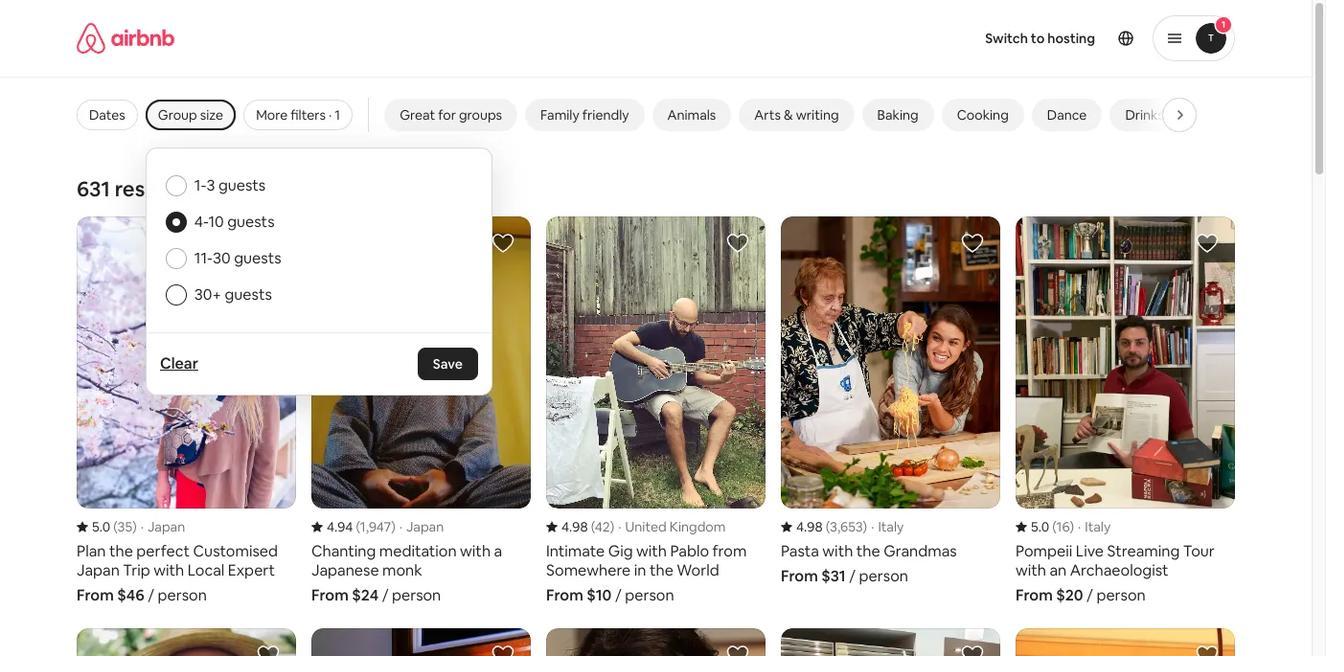Task type: describe. For each thing, give the bounding box(es) containing it.
&
[[784, 106, 793, 124]]

save this experience image for from $24 / person
[[492, 232, 515, 255]]

group size button
[[145, 100, 236, 130]]

/ for from $24
[[382, 586, 389, 606]]

from for from $31 / person
[[781, 567, 818, 587]]

profile element
[[823, 0, 1235, 77]]

great
[[400, 106, 435, 124]]

rating 5.0 out of 5; 35 reviews image
[[77, 519, 137, 536]]

switch
[[986, 30, 1028, 47]]

10
[[208, 212, 224, 232]]

to
[[1031, 30, 1045, 47]]

hosting
[[1048, 30, 1096, 47]]

person for from $10 / person
[[625, 586, 674, 606]]

arts
[[755, 106, 781, 124]]

4.94 ( 1,947 )
[[327, 519, 396, 536]]

family friendly
[[541, 106, 629, 124]]

baking
[[878, 106, 919, 124]]

4.98 for $10
[[562, 519, 588, 536]]

) for from $31
[[863, 519, 868, 536]]

drinks button
[[1110, 99, 1180, 131]]

animals
[[668, 106, 716, 124]]

italy for from $31
[[878, 519, 904, 536]]

baking element
[[878, 106, 919, 124]]

· right the more
[[329, 106, 332, 124]]

30
[[213, 248, 231, 268]]

drinks element
[[1126, 106, 1164, 124]]

16
[[1057, 519, 1070, 536]]

4.94
[[327, 519, 353, 536]]

from for from $20 / person
[[1016, 586, 1053, 606]]

plan the perfect customised japan trip with local expert group
[[77, 217, 296, 606]]

( for $20
[[1053, 519, 1057, 536]]

size
[[200, 106, 223, 124]]

switch to hosting
[[986, 30, 1096, 47]]

4.98 ( 3,653 )
[[796, 519, 868, 536]]

switch to hosting link
[[974, 18, 1107, 58]]

from $46 / person
[[77, 586, 207, 606]]

rating 4.94 out of 5; 1,947 reviews image
[[312, 519, 396, 536]]

more filters · 1
[[256, 106, 340, 124]]

· for from $46 / person
[[141, 519, 144, 536]]

rating 5.0 out of 5; 16 reviews image
[[1016, 519, 1075, 536]]

4-
[[194, 212, 208, 232]]

kingdom
[[670, 519, 726, 536]]

· for from $20 / person
[[1078, 519, 1081, 536]]

clear button
[[150, 345, 208, 383]]

group size
[[158, 106, 223, 124]]

animals element
[[668, 106, 716, 124]]

clear
[[160, 354, 198, 374]]

( for $10
[[591, 519, 595, 536]]

great for groups
[[400, 106, 502, 124]]

· for from $31 / person
[[871, 519, 875, 536]]

) for from $20
[[1070, 519, 1075, 536]]

dance element
[[1047, 106, 1087, 124]]

pompeii live streaming tour with an archaeologist group
[[1016, 217, 1235, 606]]

results
[[115, 175, 181, 202]]

· for from $10 / person
[[618, 519, 622, 536]]

4-10 guests
[[194, 212, 275, 232]]

$46
[[117, 586, 144, 606]]

) for from $24
[[391, 519, 396, 536]]

4.98 for $31
[[796, 519, 823, 536]]

animals button
[[652, 99, 732, 131]]

guests for 1-3 guests
[[218, 175, 266, 196]]

1-
[[194, 175, 206, 196]]

· japan for from $24
[[399, 519, 444, 536]]

4-10 guests radio
[[166, 212, 187, 233]]

/ for from $10
[[615, 586, 622, 606]]

· united kingdom
[[618, 519, 726, 536]]

person for from $46 / person
[[158, 586, 207, 606]]

/ for from $20
[[1087, 586, 1094, 606]]

/ for from $31
[[849, 567, 856, 587]]

on
[[251, 175, 277, 202]]

save this experience image for from $10 / person
[[727, 232, 750, 255]]

( for $31
[[826, 519, 830, 536]]

cooking
[[957, 106, 1009, 124]]

cooking element
[[957, 106, 1009, 124]]

family friendly button
[[525, 99, 645, 131]]

30+ guests radio
[[166, 285, 187, 306]]

5.0 for $46
[[92, 519, 110, 536]]

japan for from $24 / person
[[406, 519, 444, 536]]



Task type: vqa. For each thing, say whether or not it's contained in the screenshot.


Task type: locate. For each thing, give the bounding box(es) containing it.
631
[[77, 175, 110, 202]]

from for from $10 / person
[[546, 586, 584, 606]]

save button
[[418, 348, 478, 381]]

) for from $10
[[610, 519, 615, 536]]

person inside plan the perfect customised japan trip with local expert group
[[158, 586, 207, 606]]

filters right your
[[330, 175, 388, 202]]

( inside plan the perfect customised japan trip with local expert group
[[113, 519, 117, 536]]

from $24 / person
[[312, 586, 441, 606]]

· right "16"
[[1078, 519, 1081, 536]]

0 horizontal spatial · japan
[[141, 519, 185, 536]]

) inside the chanting meditation with a japanese monk group
[[391, 519, 396, 536]]

30+
[[194, 285, 221, 305]]

baking button
[[862, 99, 934, 131]]

0 horizontal spatial 1
[[335, 106, 340, 124]]

1 · japan from the left
[[141, 519, 185, 536]]

person for from $20 / person
[[1097, 586, 1146, 606]]

save
[[433, 356, 463, 373]]

from inside group
[[546, 586, 584, 606]]

3 ) from the left
[[610, 519, 615, 536]]

your
[[281, 175, 326, 202]]

35
[[117, 519, 132, 536]]

from $10 / person
[[546, 586, 674, 606]]

more
[[256, 106, 288, 124]]

arts & writing element
[[755, 106, 839, 124]]

guests for 4-10 guests
[[227, 212, 275, 232]]

4 save this experience image from the left
[[1196, 644, 1219, 657]]

2 ) from the left
[[391, 519, 396, 536]]

great for groups button
[[384, 99, 518, 131]]

guests right 10
[[227, 212, 275, 232]]

person inside pompeii live streaming tour with an archaeologist "group"
[[1097, 586, 1146, 606]]

· japan inside plan the perfect customised japan trip with local expert group
[[141, 519, 185, 536]]

from left the $24 in the bottom of the page
[[312, 586, 349, 606]]

4.98 left 3,653
[[796, 519, 823, 536]]

· japan right 35
[[141, 519, 185, 536]]

· italy right "16"
[[1078, 519, 1111, 536]]

2 4.98 from the left
[[796, 519, 823, 536]]

1
[[1222, 18, 1226, 31], [335, 106, 340, 124]]

1 4.98 from the left
[[562, 519, 588, 536]]

· italy right 3,653
[[871, 519, 904, 536]]

2 5.0 from the left
[[1031, 519, 1050, 536]]

1 horizontal spatial · japan
[[399, 519, 444, 536]]

intimate gig with pablo from somewhere in the world group
[[546, 217, 766, 606]]

0 horizontal spatial filters
[[291, 106, 326, 124]]

2 ( from the left
[[356, 519, 360, 536]]

5.0 for $20
[[1031, 519, 1050, 536]]

5.0 inside pompeii live streaming tour with an archaeologist "group"
[[1031, 519, 1050, 536]]

· right 35
[[141, 519, 144, 536]]

4.98 left 42 at the bottom of page
[[562, 519, 588, 536]]

4.98 inside intimate gig with pablo from somewhere in the world group
[[562, 519, 588, 536]]

from left $10
[[546, 586, 584, 606]]

family friendly element
[[541, 106, 629, 124]]

11-30 guests
[[194, 248, 281, 268]]

5.0 left 35
[[92, 519, 110, 536]]

1 5.0 from the left
[[92, 519, 110, 536]]

631 results based on your filters
[[77, 175, 388, 202]]

/ right the $24 in the bottom of the page
[[382, 586, 389, 606]]

5 ( from the left
[[1053, 519, 1057, 536]]

) up "from $31 / person"
[[863, 519, 868, 536]]

5.0 ( 16 )
[[1031, 519, 1075, 536]]

person for from $24 / person
[[392, 586, 441, 606]]

1-3 guests radio
[[166, 175, 187, 196]]

· italy inside pompeii live streaming tour with an archaeologist "group"
[[1078, 519, 1111, 536]]

) inside pasta with the grandmas group
[[863, 519, 868, 536]]

guests right 3
[[218, 175, 266, 196]]

from for from $24 / person
[[312, 586, 349, 606]]

person
[[859, 567, 909, 587], [158, 586, 207, 606], [392, 586, 441, 606], [625, 586, 674, 606], [1097, 586, 1146, 606]]

italy right "16"
[[1085, 519, 1111, 536]]

· japan right 1,947
[[399, 519, 444, 536]]

· inside pompeii live streaming tour with an archaeologist "group"
[[1078, 519, 1081, 536]]

save this experience image
[[257, 232, 280, 255], [492, 232, 515, 255], [727, 232, 750, 255], [961, 232, 984, 255], [1196, 232, 1219, 255], [961, 644, 984, 657]]

· japan
[[141, 519, 185, 536], [399, 519, 444, 536]]

japan for from $46 / person
[[148, 519, 185, 536]]

united
[[625, 519, 667, 536]]

from inside plan the perfect customised japan trip with local expert group
[[77, 586, 114, 606]]

· italy for from $31
[[871, 519, 904, 536]]

) inside plan the perfect customised japan trip with local expert group
[[132, 519, 137, 536]]

5 ) from the left
[[1070, 519, 1075, 536]]

4.98 inside pasta with the grandmas group
[[796, 519, 823, 536]]

dance button
[[1032, 99, 1103, 131]]

arts & writing button
[[739, 99, 855, 131]]

/ right $10
[[615, 586, 622, 606]]

( right 4.94
[[356, 519, 360, 536]]

42
[[595, 519, 610, 536]]

0 vertical spatial 1
[[1222, 18, 1226, 31]]

1 horizontal spatial 4.98
[[796, 519, 823, 536]]

1,947
[[360, 519, 391, 536]]

) inside pompeii live streaming tour with an archaeologist "group"
[[1070, 519, 1075, 536]]

groups
[[459, 106, 502, 124]]

· inside plan the perfect customised japan trip with local expert group
[[141, 519, 144, 536]]

· right 42 at the bottom of page
[[618, 519, 622, 536]]

italy inside pasta with the grandmas group
[[878, 519, 904, 536]]

1 horizontal spatial 5.0
[[1031, 519, 1050, 536]]

chanting meditation with a japanese monk group
[[312, 217, 531, 606]]

cooking button
[[942, 99, 1024, 131]]

5.0 inside plan the perfect customised japan trip with local expert group
[[92, 519, 110, 536]]

filters
[[291, 106, 326, 124], [330, 175, 388, 202]]

japan right 1,947
[[406, 519, 444, 536]]

/
[[849, 567, 856, 587], [148, 586, 154, 606], [382, 586, 389, 606], [615, 586, 622, 606], [1087, 586, 1094, 606]]

from
[[781, 567, 818, 587], [77, 586, 114, 606], [312, 586, 349, 606], [546, 586, 584, 606], [1016, 586, 1053, 606]]

) inside intimate gig with pablo from somewhere in the world group
[[610, 519, 615, 536]]

· italy inside pasta with the grandmas group
[[871, 519, 904, 536]]

0 horizontal spatial italy
[[878, 519, 904, 536]]

person right the $24 in the bottom of the page
[[392, 586, 441, 606]]

italy for from $20
[[1085, 519, 1111, 536]]

0 vertical spatial filters
[[291, 106, 326, 124]]

$31
[[822, 567, 846, 587]]

1 horizontal spatial italy
[[1085, 519, 1111, 536]]

( for $24
[[356, 519, 360, 536]]

3 save this experience image from the left
[[727, 644, 750, 657]]

from left $31
[[781, 567, 818, 587]]

japan right 35
[[148, 519, 185, 536]]

2 japan from the left
[[406, 519, 444, 536]]

1 · italy from the left
[[871, 519, 904, 536]]

from $20 / person
[[1016, 586, 1146, 606]]

/ inside the chanting meditation with a japanese monk group
[[382, 586, 389, 606]]

0 horizontal spatial japan
[[148, 519, 185, 536]]

1-3 guests
[[194, 175, 266, 196]]

save this experience image for from $20 / person
[[1196, 232, 1219, 255]]

guests down 11-30 guests
[[225, 285, 272, 305]]

· right 3,653
[[871, 519, 875, 536]]

) right 4.94
[[391, 519, 396, 536]]

$24
[[352, 586, 379, 606]]

2 save this experience image from the left
[[492, 644, 515, 657]]

person inside intimate gig with pablo from somewhere in the world group
[[625, 586, 674, 606]]

group
[[158, 106, 197, 124]]

arts & writing
[[755, 106, 839, 124]]

friendly
[[583, 106, 629, 124]]

1 horizontal spatial 1
[[1222, 18, 1226, 31]]

2 · japan from the left
[[399, 519, 444, 536]]

· for from $24 / person
[[399, 519, 403, 536]]

· italy
[[871, 519, 904, 536], [1078, 519, 1111, 536]]

3 ( from the left
[[591, 519, 595, 536]]

· inside pasta with the grandmas group
[[871, 519, 875, 536]]

1 ( from the left
[[113, 519, 117, 536]]

30+ guests
[[194, 285, 272, 305]]

/ inside pasta with the grandmas group
[[849, 567, 856, 587]]

$20
[[1056, 586, 1084, 606]]

from inside pompeii live streaming tour with an archaeologist "group"
[[1016, 586, 1053, 606]]

/ inside pompeii live streaming tour with an archaeologist "group"
[[1087, 586, 1094, 606]]

1 italy from the left
[[878, 519, 904, 536]]

filters right the more
[[291, 106, 326, 124]]

italy
[[878, 519, 904, 536], [1085, 519, 1111, 536]]

( up $46
[[113, 519, 117, 536]]

1 vertical spatial 1
[[335, 106, 340, 124]]

1 inside dropdown button
[[1222, 18, 1226, 31]]

/ right $31
[[849, 567, 856, 587]]

1 save this experience image from the left
[[257, 644, 280, 657]]

1 horizontal spatial japan
[[406, 519, 444, 536]]

( inside pompeii live streaming tour with an archaeologist "group"
[[1053, 519, 1057, 536]]

· inside the chanting meditation with a japanese monk group
[[399, 519, 403, 536]]

italy right 3,653
[[878, 519, 904, 536]]

11-30 guests radio
[[166, 248, 187, 269]]

from for from $46 / person
[[77, 586, 114, 606]]

rating 4.98 out of 5; 42 reviews image
[[546, 519, 615, 536]]

drinks
[[1126, 106, 1164, 124]]

person right $31
[[859, 567, 909, 587]]

1 vertical spatial filters
[[330, 175, 388, 202]]

· right 1,947
[[399, 519, 403, 536]]

save this experience image for from $31 / person
[[961, 232, 984, 255]]

1 japan from the left
[[148, 519, 185, 536]]

4 ( from the left
[[826, 519, 830, 536]]

writing
[[796, 106, 839, 124]]

person inside pasta with the grandmas group
[[859, 567, 909, 587]]

( up $31
[[826, 519, 830, 536]]

· inside intimate gig with pablo from somewhere in the world group
[[618, 519, 622, 536]]

5.0 left "16"
[[1031, 519, 1050, 536]]

rating 4.98 out of 5; 3,653 reviews image
[[781, 519, 868, 536]]

from left $46
[[77, 586, 114, 606]]

/ inside plan the perfect customised japan trip with local expert group
[[148, 586, 154, 606]]

( left united
[[591, 519, 595, 536]]

(
[[113, 519, 117, 536], [356, 519, 360, 536], [591, 519, 595, 536], [826, 519, 830, 536], [1053, 519, 1057, 536]]

person inside the chanting meditation with a japanese monk group
[[392, 586, 441, 606]]

) up $46
[[132, 519, 137, 536]]

save this experience image
[[257, 644, 280, 657], [492, 644, 515, 657], [727, 644, 750, 657], [1196, 644, 1219, 657]]

great for groups element
[[400, 106, 502, 124]]

( for $46
[[113, 519, 117, 536]]

person right $10
[[625, 586, 674, 606]]

0 horizontal spatial 4.98
[[562, 519, 588, 536]]

) for from $46
[[132, 519, 137, 536]]

· italy for from $20
[[1078, 519, 1111, 536]]

4.98 ( 42 )
[[562, 519, 615, 536]]

from left $20
[[1016, 586, 1053, 606]]

1 horizontal spatial filters
[[330, 175, 388, 202]]

( inside intimate gig with pablo from somewhere in the world group
[[591, 519, 595, 536]]

3,653
[[830, 519, 863, 536]]

from $31 / person
[[781, 567, 909, 587]]

2 italy from the left
[[1085, 519, 1111, 536]]

dance
[[1047, 106, 1087, 124]]

)
[[132, 519, 137, 536], [391, 519, 396, 536], [610, 519, 615, 536], [863, 519, 868, 536], [1070, 519, 1075, 536]]

save this experience image inside pompeii live streaming tour with an archaeologist "group"
[[1196, 232, 1219, 255]]

/ inside intimate gig with pablo from somewhere in the world group
[[615, 586, 622, 606]]

guests
[[218, 175, 266, 196], [227, 212, 275, 232], [234, 248, 281, 268], [225, 285, 272, 305]]

3
[[206, 175, 215, 196]]

·
[[329, 106, 332, 124], [141, 519, 144, 536], [399, 519, 403, 536], [618, 519, 622, 536], [871, 519, 875, 536], [1078, 519, 1081, 536]]

4 ) from the left
[[863, 519, 868, 536]]

( inside the chanting meditation with a japanese monk group
[[356, 519, 360, 536]]

/ right $20
[[1087, 586, 1094, 606]]

family
[[541, 106, 580, 124]]

person right $46
[[158, 586, 207, 606]]

) up $20
[[1070, 519, 1075, 536]]

( up $20
[[1053, 519, 1057, 536]]

1 horizontal spatial · italy
[[1078, 519, 1111, 536]]

5.0 ( 35 )
[[92, 519, 137, 536]]

for
[[438, 106, 456, 124]]

pasta with the grandmas group
[[781, 217, 1001, 587]]

$10
[[587, 586, 612, 606]]

) left united
[[610, 519, 615, 536]]

11-
[[194, 248, 213, 268]]

japan
[[148, 519, 185, 536], [406, 519, 444, 536]]

from inside the chanting meditation with a japanese monk group
[[312, 586, 349, 606]]

/ right $46
[[148, 586, 154, 606]]

· japan inside the chanting meditation with a japanese monk group
[[399, 519, 444, 536]]

4.98
[[562, 519, 588, 536], [796, 519, 823, 536]]

( inside pasta with the grandmas group
[[826, 519, 830, 536]]

italy inside pompeii live streaming tour with an archaeologist "group"
[[1085, 519, 1111, 536]]

1 button
[[1153, 15, 1235, 61]]

guests for 11-30 guests
[[234, 248, 281, 268]]

1 ) from the left
[[132, 519, 137, 536]]

guests right 30
[[234, 248, 281, 268]]

from inside pasta with the grandmas group
[[781, 567, 818, 587]]

based
[[186, 175, 247, 202]]

save this experience image for from $46 / person
[[257, 232, 280, 255]]

person right $20
[[1097, 586, 1146, 606]]

2 · italy from the left
[[1078, 519, 1111, 536]]

/ for from $46
[[148, 586, 154, 606]]

5.0
[[92, 519, 110, 536], [1031, 519, 1050, 536]]

person for from $31 / person
[[859, 567, 909, 587]]

· japan for from $46
[[141, 519, 185, 536]]

0 horizontal spatial · italy
[[871, 519, 904, 536]]

0 horizontal spatial 5.0
[[92, 519, 110, 536]]



